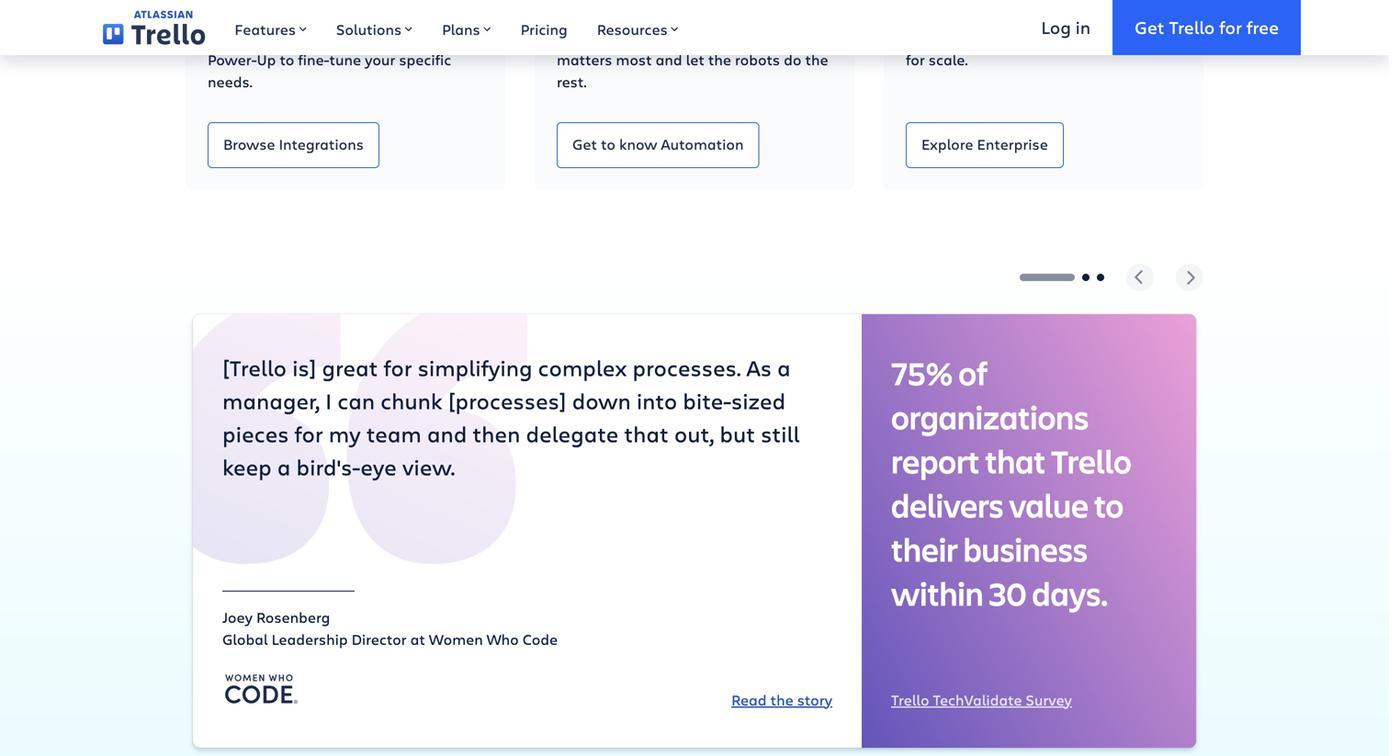 Task type: vqa. For each thing, say whether or not it's contained in the screenshot.
PRIMARY 'element'
no



Task type: locate. For each thing, give the bounding box(es) containing it.
2 horizontal spatial to
[[1095, 483, 1124, 527]]

solutions button
[[322, 0, 427, 55]]

2 horizontal spatial your
[[365, 49, 396, 69]]

in
[[1076, 15, 1091, 39]]

down
[[572, 386, 631, 415]]

get left know
[[573, 134, 597, 154]]

workflow
[[350, 27, 416, 47]]

2 vertical spatial into
[[637, 386, 678, 415]]

rosenberg
[[256, 607, 330, 627]]

get for get to know automation
[[573, 134, 597, 154]]

and inside no-code automation is built into every trello board. focus on the work that matters most and let the robots do the rest.
[[656, 49, 683, 69]]

features
[[235, 19, 296, 39]]

automation
[[619, 5, 701, 25]]

into down processes.
[[637, 386, 678, 415]]

to left know
[[601, 134, 616, 154]]

at
[[410, 629, 425, 649]]

that
[[777, 27, 807, 47], [624, 419, 669, 448], [986, 439, 1046, 483]]

a right add
[[468, 27, 477, 47]]

complex
[[538, 353, 627, 382]]

[processes]
[[448, 386, 567, 415]]

get trello for free
[[1135, 15, 1279, 39]]

1 vertical spatial to
[[601, 134, 616, 154]]

director
[[352, 629, 407, 649]]

for inside the productivity tool teams love, paired with the features and security needed for scale.
[[906, 49, 925, 69]]

that up do
[[777, 27, 807, 47]]

to right up
[[280, 49, 294, 69]]

security
[[1060, 27, 1115, 47]]

global
[[222, 629, 268, 649]]

delegate
[[526, 419, 619, 448]]

and inside [trello is] great for simplifying complex processes. as a manager, i can chunk [processes] down into bite-sized pieces for my team and then delegate that out, but still keep a bird's-eye view.
[[427, 419, 467, 448]]

0 horizontal spatial that
[[624, 419, 669, 448]]

into
[[756, 5, 783, 25], [244, 27, 271, 47], [637, 386, 678, 415]]

into up up
[[244, 27, 271, 47]]

your right apps
[[333, 5, 364, 25]]

of
[[959, 351, 988, 395]]

to right value
[[1095, 483, 1124, 527]]

atlassian trello image
[[103, 10, 205, 45]]

trello down no-
[[557, 27, 595, 47]]

simplifying
[[418, 353, 533, 382]]

for left free
[[1220, 15, 1243, 39]]

team up workflow
[[368, 5, 404, 25]]

focus
[[646, 27, 687, 47]]

trello inside no-code automation is built into every trello board. focus on the work that matters most and let the robots do the rest.
[[557, 27, 595, 47]]

2 vertical spatial a
[[277, 452, 291, 481]]

2 horizontal spatial that
[[986, 439, 1046, 483]]

for down with
[[906, 49, 925, 69]]

the left story
[[771, 690, 794, 710]]

your
[[333, 5, 364, 25], [274, 27, 305, 47], [365, 49, 396, 69]]

1 horizontal spatial your
[[333, 5, 364, 25]]

next image
[[1176, 264, 1204, 291]]

no-
[[557, 5, 582, 25]]

already
[[408, 5, 460, 25]]

0 horizontal spatial a
[[277, 452, 291, 481]]

a right the as
[[778, 353, 791, 382]]

get
[[1135, 15, 1165, 39], [573, 134, 597, 154]]

trello techvalidate survey
[[892, 690, 1072, 710]]

enterprise
[[977, 134, 1048, 154]]

that inside 75% of organizations report that trello delivers value to their business within 30 days.
[[986, 439, 1046, 483]]

your down workflow
[[365, 49, 396, 69]]

eye
[[360, 452, 397, 481]]

out,
[[674, 419, 714, 448]]

i
[[325, 386, 332, 415]]

plans button
[[427, 0, 506, 55]]

browse integrations link
[[208, 122, 379, 168]]

within
[[892, 572, 984, 615]]

0 horizontal spatial to
[[280, 49, 294, 69]]

2 vertical spatial your
[[365, 49, 396, 69]]

trello up fine-
[[309, 27, 347, 47]]

still
[[761, 419, 800, 448]]

1 vertical spatial into
[[244, 27, 271, 47]]

1 vertical spatial get
[[573, 134, 597, 154]]

bite-
[[683, 386, 732, 415]]

that left out,
[[624, 419, 669, 448]]

the right do
[[806, 49, 829, 69]]

into up work
[[756, 5, 783, 25]]

0 vertical spatial a
[[468, 27, 477, 47]]

a right keep
[[277, 452, 291, 481]]

business
[[964, 527, 1088, 571]]

2 vertical spatial to
[[1095, 483, 1124, 527]]

team
[[368, 5, 404, 25], [366, 419, 422, 448]]

1 vertical spatial your
[[274, 27, 305, 47]]

survey
[[1026, 690, 1072, 710]]

and up view.
[[427, 419, 467, 448]]

1 horizontal spatial and
[[656, 49, 683, 69]]

can
[[338, 386, 375, 415]]

board.
[[599, 27, 643, 47]]

1 horizontal spatial into
[[637, 386, 678, 415]]

but
[[720, 419, 756, 448]]

0 horizontal spatial get
[[573, 134, 597, 154]]

and down tool
[[1030, 27, 1057, 47]]

resources button
[[582, 0, 694, 55]]

features button
[[220, 0, 322, 55]]

uses
[[208, 27, 240, 47]]

0 vertical spatial into
[[756, 5, 783, 25]]

rest.
[[557, 72, 587, 91]]

0 vertical spatial get
[[1135, 15, 1165, 39]]

the up the scale.
[[942, 27, 965, 47]]

1 vertical spatial team
[[366, 419, 422, 448]]

1 horizontal spatial get
[[1135, 15, 1165, 39]]

your down apps
[[274, 27, 305, 47]]

value
[[1009, 483, 1089, 527]]

power-
[[208, 49, 257, 69]]

0 horizontal spatial into
[[244, 27, 271, 47]]

0 horizontal spatial your
[[274, 27, 305, 47]]

trello
[[1169, 15, 1215, 39], [309, 27, 347, 47], [557, 27, 595, 47], [1052, 439, 1132, 483], [892, 690, 930, 710]]

the right on
[[712, 27, 735, 47]]

1 horizontal spatial to
[[601, 134, 616, 154]]

the productivity tool teams love, paired with the features and security needed for scale.
[[906, 5, 1180, 69]]

team up eye
[[366, 419, 422, 448]]

trello up value
[[1052, 439, 1132, 483]]

connect the apps your team already uses into your trello workflow or add a power-up to fine-tune your specific needs.
[[208, 5, 477, 91]]

0 vertical spatial to
[[280, 49, 294, 69]]

0 vertical spatial and
[[1030, 27, 1057, 47]]

to inside connect the apps your team already uses into your trello workflow or add a power-up to fine-tune your specific needs.
[[280, 49, 294, 69]]

the
[[906, 5, 931, 25]]

1 vertical spatial a
[[778, 353, 791, 382]]

leadership
[[272, 629, 348, 649]]

1 vertical spatial and
[[656, 49, 683, 69]]

2 vertical spatial and
[[427, 419, 467, 448]]

and down focus
[[656, 49, 683, 69]]

up
[[257, 49, 276, 69]]

2 horizontal spatial and
[[1030, 27, 1057, 47]]

0 horizontal spatial and
[[427, 419, 467, 448]]

a inside connect the apps your team already uses into your trello workflow or add a power-up to fine-tune your specific needs.
[[468, 27, 477, 47]]

trello left the techvalidate
[[892, 690, 930, 710]]

features
[[968, 27, 1026, 47]]

tune
[[329, 49, 361, 69]]

[trello
[[222, 353, 287, 382]]

my
[[329, 419, 361, 448]]

0 vertical spatial team
[[368, 5, 404, 25]]

let
[[686, 49, 705, 69]]

1 horizontal spatial a
[[468, 27, 477, 47]]

2 horizontal spatial into
[[756, 5, 783, 25]]

that down organizations
[[986, 439, 1046, 483]]

the left apps
[[269, 5, 292, 25]]

that inside no-code automation is built into every trello board. focus on the work that matters most and let the robots do the rest.
[[777, 27, 807, 47]]

read the story link
[[732, 689, 833, 711]]

get right love,
[[1135, 15, 1165, 39]]

previous image
[[1127, 264, 1154, 291]]

know
[[619, 134, 658, 154]]

for up chunk
[[384, 353, 412, 382]]

1 horizontal spatial that
[[777, 27, 807, 47]]

75% of organizations report that trello delivers value to their business within 30 days.
[[892, 351, 1132, 615]]



Task type: describe. For each thing, give the bounding box(es) containing it.
needs.
[[208, 72, 253, 91]]

log
[[1042, 15, 1071, 39]]

paired
[[1136, 5, 1180, 25]]

fine-
[[298, 49, 329, 69]]

tool
[[1021, 5, 1049, 25]]

the inside connect the apps your team already uses into your trello workflow or add a power-up to fine-tune your specific needs.
[[269, 5, 292, 25]]

do
[[784, 49, 802, 69]]

the inside the productivity tool teams love, paired with the features and security needed for scale.
[[942, 27, 965, 47]]

with
[[906, 27, 938, 47]]

is]
[[292, 353, 317, 382]]

their
[[892, 527, 958, 571]]

connect
[[208, 5, 265, 25]]

is
[[705, 5, 716, 25]]

and inside the productivity tool teams love, paired with the features and security needed for scale.
[[1030, 27, 1057, 47]]

then
[[473, 419, 521, 448]]

techvalidate
[[933, 690, 1022, 710]]

get for get trello for free
[[1135, 15, 1165, 39]]

pricing
[[521, 19, 568, 39]]

browse integrations
[[223, 134, 364, 154]]

trello inside connect the apps your team already uses into your trello workflow or add a power-up to fine-tune your specific needs.
[[309, 27, 347, 47]]

sized
[[732, 386, 786, 415]]

2 horizontal spatial a
[[778, 353, 791, 382]]

pieces
[[222, 419, 289, 448]]

read
[[732, 690, 767, 710]]

love,
[[1100, 5, 1132, 25]]

needed
[[1119, 27, 1171, 47]]

get trello for free link
[[1113, 0, 1301, 55]]

story
[[798, 690, 833, 710]]

delivers
[[892, 483, 1004, 527]]

add
[[438, 27, 465, 47]]

[trello is] great for simplifying complex processes. as a manager, i can chunk [processes] down into bite-sized pieces for my team and then delegate that out, but still keep a bird's-eye view.
[[222, 353, 800, 481]]

specific
[[399, 49, 452, 69]]

every
[[786, 5, 824, 25]]

scale.
[[929, 49, 968, 69]]

explore
[[922, 134, 974, 154]]

code
[[523, 629, 558, 649]]

code
[[582, 5, 615, 25]]

keep
[[222, 452, 272, 481]]

integrations
[[279, 134, 364, 154]]

automation
[[661, 134, 744, 154]]

report
[[892, 439, 980, 483]]

apps
[[295, 5, 330, 25]]

view.
[[402, 452, 455, 481]]

women
[[429, 629, 483, 649]]

the right let at the top of page
[[709, 49, 732, 69]]

free
[[1247, 15, 1279, 39]]

0 vertical spatial your
[[333, 5, 364, 25]]

plans
[[442, 19, 480, 39]]

log in link
[[1020, 0, 1113, 55]]

team inside connect the apps your team already uses into your trello workflow or add a power-up to fine-tune your specific needs.
[[368, 5, 404, 25]]

on
[[690, 27, 708, 47]]

trello left free
[[1169, 15, 1215, 39]]

pricing link
[[506, 0, 582, 55]]

great
[[322, 353, 378, 382]]

browse
[[223, 134, 275, 154]]

organizations
[[892, 395, 1089, 439]]

team inside [trello is] great for simplifying complex processes. as a manager, i can chunk [processes] down into bite-sized pieces for my team and then delegate that out, but still keep a bird's-eye view.
[[366, 419, 422, 448]]

robots
[[735, 49, 780, 69]]

into inside no-code automation is built into every trello board. focus on the work that matters most and let the robots do the rest.
[[756, 5, 783, 25]]

who
[[487, 629, 519, 649]]

into inside [trello is] great for simplifying complex processes. as a manager, i can chunk [processes] down into bite-sized pieces for my team and then delegate that out, but still keep a bird's-eye view.
[[637, 386, 678, 415]]

or
[[420, 27, 434, 47]]

for left my
[[295, 419, 323, 448]]

read the story
[[732, 690, 833, 710]]

manager,
[[222, 386, 320, 415]]

to inside 75% of organizations report that trello delivers value to their business within 30 days.
[[1095, 483, 1124, 527]]

solutions
[[336, 19, 402, 39]]

chunk
[[381, 386, 443, 415]]

that inside [trello is] great for simplifying complex processes. as a manager, i can chunk [processes] down into bite-sized pieces for my team and then delegate that out, but still keep a bird's-eye view.
[[624, 419, 669, 448]]

most
[[616, 49, 652, 69]]

resources
[[597, 19, 668, 39]]

as
[[747, 353, 772, 382]]

processes.
[[633, 353, 741, 382]]

joey
[[222, 607, 253, 627]]

log in
[[1042, 15, 1091, 39]]

built
[[720, 5, 752, 25]]

productivity
[[934, 5, 1017, 25]]

joey rosenberg global leadership director at women who code
[[222, 607, 558, 649]]

trello inside 75% of organizations report that trello delivers value to their business within 30 days.
[[1052, 439, 1132, 483]]

get to know automation
[[573, 134, 744, 154]]

into inside connect the apps your team already uses into your trello workflow or add a power-up to fine-tune your specific needs.
[[244, 27, 271, 47]]

trello techvalidate survey link
[[892, 690, 1072, 710]]

days.
[[1032, 572, 1108, 615]]



